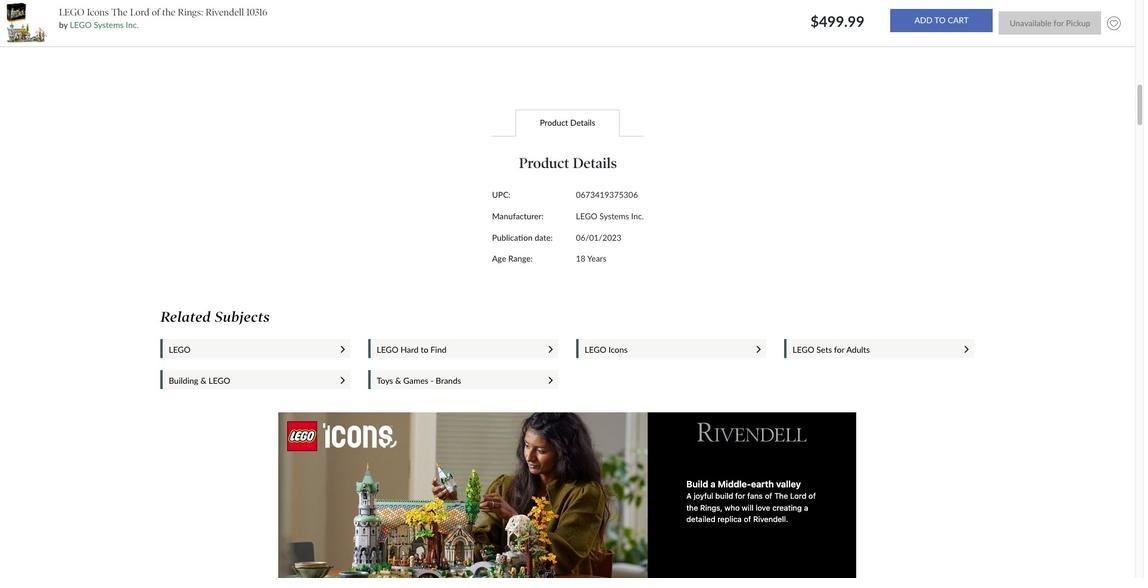 Task type: describe. For each thing, give the bounding box(es) containing it.
icons for jazz
[[879, 7, 896, 16]]

0673419375306
[[576, 190, 638, 200]]

lego for lego systems inc.
[[576, 211, 597, 221]]

& for building
[[200, 375, 206, 385]]

lego icons jazz club 10312 by lego systems inc.
[[856, 7, 930, 36]]

product details inside "link"
[[540, 117, 595, 127]]

the
[[111, 6, 128, 18]]

upc:
[[492, 190, 511, 200]]

ideas
[[220, 7, 237, 16]]

product details tab panel
[[360, 136, 776, 293]]

the for rings:
[[162, 6, 175, 18]]

by inside lego icons jazz club 10312 by lego systems inc.
[[856, 27, 864, 36]]

toys & games - brands link
[[377, 375, 537, 385]]

lego for lego hard to find
[[377, 344, 399, 355]]

-
[[431, 375, 434, 385]]

lego icons jazz club 10312 link
[[848, 7, 937, 25]]

jazz
[[897, 7, 910, 16]]

lego systems inc.
[[576, 211, 644, 221]]

lego icons
[[585, 344, 628, 355]]

building & lego link
[[169, 375, 329, 385]]

indiana
[[761, 7, 784, 16]]

product details link
[[516, 109, 620, 136]]

product inside "link"
[[540, 117, 568, 127]]

adults
[[846, 344, 870, 355]]

lego icons the lord of the rings: rivendell 10316 image
[[6, 3, 47, 44]]

product details inside tab panel
[[519, 154, 617, 172]]

18  years
[[576, 253, 607, 264]]

lego ideas bts dynamite 21339
[[199, 7, 284, 25]]

lego sets for adults link
[[793, 344, 953, 355]]

idol
[[790, 16, 801, 25]]

lego hard to find
[[377, 344, 447, 355]]

& for toys
[[395, 375, 401, 385]]

games
[[403, 375, 428, 385]]

$499.99
[[811, 12, 868, 30]]

lego indiana jones temple of the golden idol 77015 lego systems inc.
[[740, 7, 828, 36]]

range:
[[508, 253, 533, 264]]

inc. inside lego icons jazz club 10312 by lego systems inc.
[[918, 27, 930, 36]]

related
[[161, 309, 211, 325]]

systems inside lego indiana jones temple of the golden idol 77015 lego systems inc.
[[779, 27, 807, 36]]

lego sets for adults
[[793, 344, 870, 355]]

find
[[431, 344, 447, 355]]

18
[[576, 253, 586, 264]]

toys & games - brands
[[377, 375, 461, 385]]

date:
[[535, 232, 553, 242]]



Task type: locate. For each thing, give the bounding box(es) containing it.
lego hard to find link
[[377, 344, 537, 355]]

product
[[540, 117, 568, 127], [519, 154, 569, 172]]

publication date:
[[492, 232, 553, 242]]

of right lord
[[152, 6, 160, 18]]

1 vertical spatial details
[[573, 154, 617, 172]]

0 horizontal spatial &
[[200, 375, 206, 385]]

of
[[152, 6, 160, 18], [744, 16, 750, 25]]

lego for lego icons jazz club 10312 by lego systems inc.
[[858, 7, 877, 16]]

0 horizontal spatial of
[[152, 6, 160, 18]]

10316
[[246, 6, 267, 18]]

1 horizontal spatial the
[[752, 16, 763, 25]]

icons inside lego icons the lord of the rings: rivendell 10316 by lego systems inc.
[[87, 6, 109, 18]]

the
[[162, 6, 175, 18], [752, 16, 763, 25]]

toys
[[377, 375, 393, 385]]

systems inside lego icons the lord of the rings: rivendell 10316 by lego systems inc.
[[94, 20, 124, 30]]

golden
[[765, 16, 788, 25]]

2 & from the left
[[395, 375, 401, 385]]

lego for lego icons the lord of the rings: rivendell 10316 by lego systems inc.
[[59, 6, 84, 18]]

of inside lego indiana jones temple of the golden idol 77015 lego systems inc.
[[744, 16, 750, 25]]

1 horizontal spatial icons
[[609, 344, 628, 355]]

inc. down the 77015 on the top of the page
[[809, 27, 821, 36]]

of left the 'golden'
[[744, 16, 750, 25]]

None submit
[[890, 9, 993, 32], [999, 12, 1101, 35], [890, 9, 993, 32], [999, 12, 1101, 35]]

1 horizontal spatial &
[[395, 375, 401, 385]]

product details
[[540, 117, 595, 127], [519, 154, 617, 172]]

2 horizontal spatial lego systems inc. link
[[866, 27, 930, 36]]

for
[[834, 344, 845, 355]]

inc. down the "club"
[[918, 27, 930, 36]]

systems
[[94, 20, 124, 30], [779, 27, 807, 36], [888, 27, 916, 36], [600, 211, 629, 221]]

lego link
[[169, 344, 329, 355]]

lego icons link
[[585, 344, 745, 355]]

details
[[570, 117, 595, 127], [573, 154, 617, 172]]

of for golden
[[744, 16, 750, 25]]

inc. inside the product details tab panel
[[631, 211, 644, 221]]

by
[[59, 20, 68, 30], [856, 27, 864, 36]]

0 horizontal spatial icons
[[87, 6, 109, 18]]

1 horizontal spatial of
[[744, 16, 750, 25]]

systems down the 10312
[[888, 27, 916, 36]]

lego indiana jones temple of the golden idol 77015 link
[[740, 7, 828, 25]]

1 vertical spatial product
[[519, 154, 569, 172]]

of inside lego icons the lord of the rings: rivendell 10316 by lego systems inc.
[[152, 6, 160, 18]]

systems down idol
[[779, 27, 807, 36]]

to
[[421, 344, 428, 355]]

brands
[[436, 375, 461, 385]]

lego for lego icons
[[585, 344, 606, 355]]

years
[[587, 253, 607, 264]]

add to wishlist image
[[1104, 14, 1124, 33]]

temple
[[805, 7, 828, 16]]

subjects
[[215, 309, 270, 325]]

details inside tab panel
[[573, 154, 617, 172]]

details inside "link"
[[570, 117, 595, 127]]

systems inside the product details tab panel
[[600, 211, 629, 221]]

lego ideas bts dynamite 21339 link
[[198, 7, 286, 25]]

of for rings:
[[152, 6, 160, 18]]

lego systems inc. link
[[70, 20, 139, 30], [757, 27, 821, 36], [866, 27, 930, 36]]

dynamite
[[253, 7, 284, 16]]

lego for lego sets for adults
[[793, 344, 814, 355]]

age range:
[[492, 253, 533, 264]]

the left "rings:"
[[162, 6, 175, 18]]

& right the toys
[[395, 375, 401, 385]]

inc. inside lego indiana jones temple of the golden idol 77015 lego systems inc.
[[809, 27, 821, 36]]

1 & from the left
[[200, 375, 206, 385]]

the down indiana
[[752, 16, 763, 25]]

0 horizontal spatial by
[[59, 20, 68, 30]]

inc. down lord
[[126, 20, 139, 30]]

by inside lego icons the lord of the rings: rivendell 10316 by lego systems inc.
[[59, 20, 68, 30]]

&
[[200, 375, 206, 385], [395, 375, 401, 385]]

lego icons the lord of the rings: rivendell 10316 by lego systems inc.
[[59, 6, 267, 30]]

2 horizontal spatial icons
[[879, 7, 896, 16]]

related subjects
[[161, 309, 270, 325]]

product inside tab panel
[[519, 154, 569, 172]]

building
[[169, 375, 198, 385]]

systems inside lego icons jazz club 10312 by lego systems inc.
[[888, 27, 916, 36]]

building & lego
[[169, 375, 230, 385]]

1 vertical spatial product details
[[519, 154, 617, 172]]

jones
[[786, 7, 804, 16]]

0 horizontal spatial lego systems inc. link
[[70, 20, 139, 30]]

lego systems inc. link down idol
[[757, 27, 821, 36]]

10312
[[882, 16, 903, 25]]

21339
[[231, 16, 252, 25]]

the for golden
[[752, 16, 763, 25]]

icons
[[87, 6, 109, 18], [879, 7, 896, 16], [609, 344, 628, 355]]

icons inside lego icons jazz club 10312 by lego systems inc.
[[879, 7, 896, 16]]

0 horizontal spatial the
[[162, 6, 175, 18]]

bts
[[239, 7, 251, 16]]

the inside lego indiana jones temple of the golden idol 77015 lego systems inc.
[[752, 16, 763, 25]]

manufacturer:
[[492, 211, 544, 221]]

lego for lego
[[169, 344, 191, 355]]

inc.
[[126, 20, 139, 30], [809, 27, 821, 36], [918, 27, 930, 36], [631, 211, 644, 221]]

0 vertical spatial product
[[540, 117, 568, 127]]

lego
[[59, 6, 84, 18], [199, 7, 218, 16], [740, 7, 759, 16], [858, 7, 877, 16], [70, 20, 92, 30], [757, 27, 777, 36], [866, 27, 886, 36], [576, 211, 597, 221], [169, 344, 191, 355], [377, 344, 399, 355], [585, 344, 606, 355], [793, 344, 814, 355], [209, 375, 230, 385]]

& right 'building' at the bottom left
[[200, 375, 206, 385]]

inc. down 0673419375306
[[631, 211, 644, 221]]

rings:
[[178, 6, 203, 18]]

rivendell
[[206, 6, 244, 18]]

lord
[[130, 6, 149, 18]]

0 vertical spatial product details
[[540, 117, 595, 127]]

0 vertical spatial details
[[570, 117, 595, 127]]

club
[[912, 7, 927, 16]]

1 horizontal spatial lego systems inc. link
[[757, 27, 821, 36]]

77015
[[803, 16, 824, 25]]

age
[[492, 253, 506, 264]]

06/01/2023
[[576, 232, 622, 242]]

sets
[[817, 344, 832, 355]]

lego inside the product details tab panel
[[576, 211, 597, 221]]

systems down the
[[94, 20, 124, 30]]

1 horizontal spatial by
[[856, 27, 864, 36]]

by right lego icons the lord of the rings: rivendell 10316
[[59, 20, 68, 30]]

lego for lego ideas bts dynamite 21339
[[199, 7, 218, 16]]

lego for lego indiana jones temple of the golden idol 77015 lego systems inc.
[[740, 7, 759, 16]]

icons for the
[[87, 6, 109, 18]]

inc. inside lego icons the lord of the rings: rivendell 10316 by lego systems inc.
[[126, 20, 139, 30]]

publication
[[492, 232, 533, 242]]

hard
[[401, 344, 419, 355]]

lego systems inc. link down the 10312
[[866, 27, 930, 36]]

lego inside lego ideas bts dynamite 21339
[[199, 7, 218, 16]]

the inside lego icons the lord of the rings: rivendell 10316 by lego systems inc.
[[162, 6, 175, 18]]

by down lego icons jazz club 10312 link
[[856, 27, 864, 36]]

lego systems inc. link down the
[[70, 20, 139, 30]]

systems down 0673419375306
[[600, 211, 629, 221]]



Task type: vqa. For each thing, say whether or not it's contained in the screenshot.
Icons inside THE "LEGO ICONS JAZZ CLUB 10312 BY LEGO SYSTEMS INC."
yes



